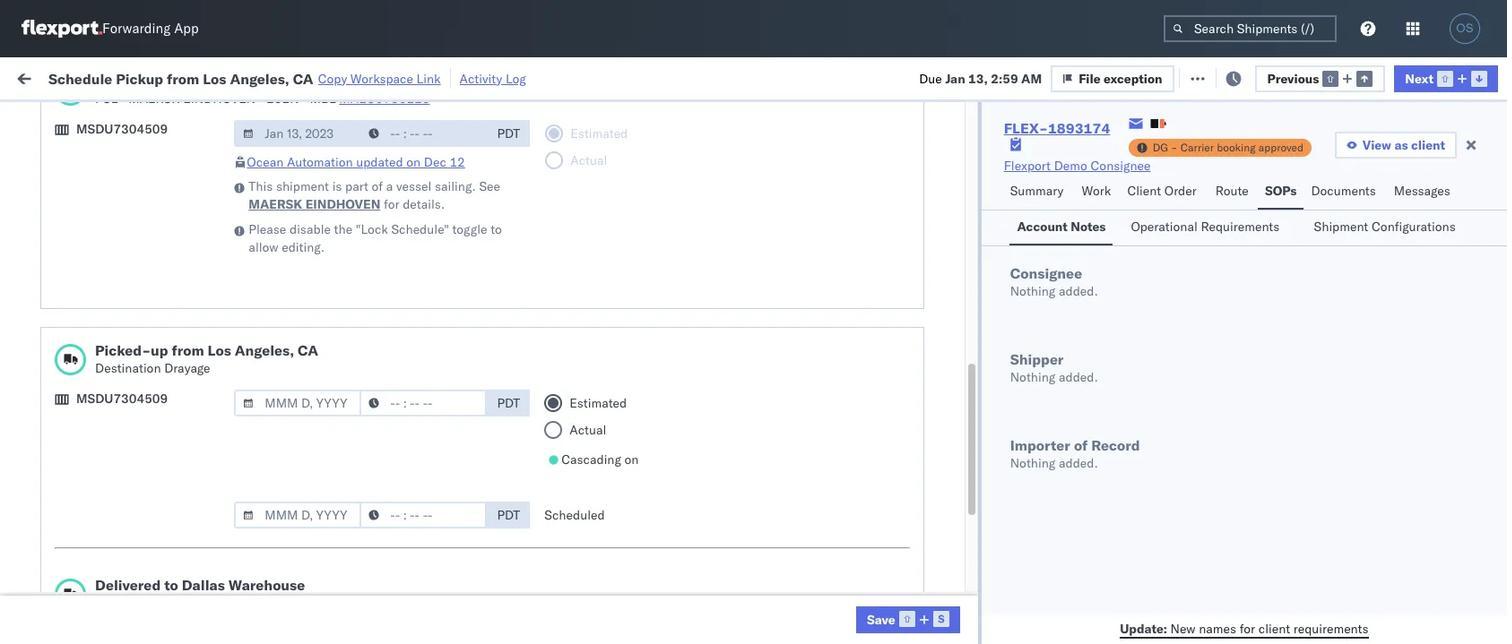 Task type: vqa. For each thing, say whether or not it's contained in the screenshot.
"FLEX-1669777" at left
no



Task type: locate. For each thing, give the bounding box(es) containing it.
of inside the this shipment is part of a vessel sailing. see maersk eindhoven for details.
[[372, 178, 383, 195]]

0 vertical spatial pdt
[[497, 126, 520, 142]]

account notes button
[[1010, 211, 1113, 246]]

flex-1846748 for 2:59 am edt, nov 5, 2022 schedule delivery appointment button
[[990, 178, 1083, 194]]

pm down 2:59 am est, jan 25, 2023
[[327, 573, 347, 589]]

jan left 28,
[[380, 573, 400, 589]]

work right import
[[196, 69, 227, 86]]

0 vertical spatial customs
[[85, 247, 136, 263]]

1 flex-1846748 from the top
[[990, 139, 1083, 155]]

1 vertical spatial upload customs clearance documents
[[41, 563, 196, 597]]

consignee down account notes button
[[1010, 265, 1082, 282]]

(0)
[[292, 69, 315, 86]]

1846748 for second schedule pickup from los angeles, ca button from the top
[[1029, 217, 1083, 234]]

1 vertical spatial customs
[[85, 563, 136, 579]]

2 nothing from the top
[[1010, 369, 1056, 386]]

client right 'as'
[[1411, 137, 1446, 153]]

flex-1889466 up importer at the right bottom of page
[[990, 415, 1083, 431]]

1 horizontal spatial client
[[1411, 137, 1446, 153]]

jan for 11:30 pm est, jan 28, 2023
[[380, 573, 400, 589]]

2 vertical spatial added.
[[1059, 456, 1098, 472]]

0 vertical spatial of
[[372, 178, 383, 195]]

pickup inside "confirm pickup from los angeles, ca"
[[90, 365, 129, 382]]

4 schedule pickup from los angeles, ca from the top
[[41, 523, 242, 557]]

3 hlxu6269489, from the top
[[1200, 217, 1292, 233]]

exception up container
[[1104, 70, 1163, 87]]

flex-1846748 up flexport
[[990, 139, 1083, 155]]

actions
[[1440, 146, 1477, 160]]

0 vertical spatial appointment
[[147, 177, 221, 193]]

hlxu8034992 down shipment on the top right
[[1295, 256, 1383, 273]]

hlxu8034992 for upload customs clearance documents button
[[1295, 256, 1383, 273]]

consignee down container
[[1091, 158, 1151, 174]]

fcl for confirm delivery button
[[589, 415, 612, 431]]

schedule pickup from los angeles, ca button down upload customs clearance documents button
[[41, 286, 255, 323]]

4 karl from the top
[[936, 612, 959, 628]]

delivery for 9:00 am est, dec 24, 2022
[[90, 414, 136, 430]]

1 vertical spatial schedule delivery appointment link
[[41, 334, 221, 352]]

batch action button
[[1378, 64, 1496, 91]]

2 vertical spatial 2:59 am edt, nov 5, 2022
[[289, 217, 446, 234]]

am down mmm d, yyyy text field at the bottom left of page
[[319, 533, 340, 549]]

exception
[[1226, 69, 1284, 86], [1104, 70, 1163, 87]]

1 horizontal spatial to
[[491, 221, 502, 238]]

1 omkar sava from the top
[[1446, 139, 1507, 155]]

delivery down "confirm pickup from los angeles, ca"
[[90, 414, 136, 430]]

file down search shipments (/) text box
[[1201, 69, 1222, 86]]

previous button
[[1255, 65, 1386, 92]]

filtered by:
[[18, 110, 82, 126]]

0 vertical spatial to
[[491, 221, 502, 238]]

numbers inside container numbers
[[1105, 153, 1149, 167]]

3 schedule delivery appointment from the top
[[41, 453, 221, 469]]

4 schedule pickup from los angeles, ca link from the top
[[41, 522, 255, 558]]

dec down 2:00 am est, nov 9, 2022
[[373, 296, 396, 313]]

upload customs clearance documents down schedule pickup from rotterdam, netherlands
[[41, 563, 196, 597]]

flexport
[[1004, 158, 1051, 174]]

0 vertical spatial -- : -- -- text field
[[360, 120, 487, 147]]

2 vertical spatial 2023
[[425, 573, 456, 589]]

upload customs clearance documents inside button
[[41, 247, 196, 281]]

0 vertical spatial confirm
[[41, 365, 87, 382]]

next button
[[1395, 65, 1498, 92]]

• left mbl at the top of the page
[[302, 91, 307, 107]]

0 vertical spatial documents
[[1311, 183, 1376, 199]]

3 karl from the top
[[936, 573, 959, 589]]

2 2:59 am est, dec 14, 2022 from the top
[[289, 336, 453, 352]]

see
[[479, 178, 500, 195]]

est, for confirm delivery
[[343, 415, 370, 431]]

0 vertical spatial 23,
[[398, 375, 418, 391]]

update:
[[1120, 621, 1167, 637]]

1 schedule delivery appointment from the top
[[41, 177, 221, 193]]

0 vertical spatial for
[[172, 111, 187, 124]]

3 test123456 from the top
[[1221, 217, 1297, 234]]

edt, up part
[[343, 139, 371, 155]]

5, for 2:59 am edt, nov 5, 2022 schedule delivery appointment button
[[400, 178, 412, 194]]

2:59 down mmm d, yyyy text field at the bottom left of page
[[289, 533, 316, 549]]

copy
[[318, 70, 347, 87]]

destination
[[95, 360, 161, 377]]

confirm down "confirm pickup from los angeles, ca"
[[41, 414, 87, 430]]

eindhoven up status : ready for work, blocked, in progress
[[183, 91, 256, 107]]

los inside picked-up from los angeles, ca destination drayage
[[208, 342, 231, 360]]

omkar sava up messages "button"
[[1446, 139, 1507, 155]]

0 vertical spatial 2:59 am edt, nov 5, 2022
[[289, 139, 446, 155]]

of inside importer of record nothing added.
[[1074, 437, 1088, 455]]

from down schedule pickup from rotterdam, netherlands button
[[139, 523, 166, 539]]

pm for 11:30 pm est, jan 23, 2023
[[327, 494, 347, 510]]

1 hlxu8034992 from the top
[[1295, 138, 1383, 154]]

1 11:30 from the top
[[289, 494, 324, 510]]

1 schedule pickup from los angeles, ca button from the top
[[41, 128, 255, 165]]

0 horizontal spatial vandelay
[[665, 533, 717, 549]]

0 vertical spatial nothing
[[1010, 283, 1056, 300]]

schedule pickup from los angeles, ca button up upload customs clearance documents button
[[41, 207, 255, 244]]

0 vertical spatial 5,
[[400, 139, 412, 155]]

1 horizontal spatial exception
[[1226, 69, 1284, 86]]

delivery inside button
[[90, 414, 136, 430]]

from down the up
[[132, 365, 159, 382]]

mode button
[[540, 143, 638, 161]]

2 vertical spatial schedule delivery appointment link
[[41, 452, 221, 470]]

toggle
[[452, 221, 487, 238]]

0 vertical spatial omkar sava
[[1446, 139, 1507, 155]]

6 ocean fcl from the top
[[549, 454, 612, 470]]

maersk inside the this shipment is part of a vessel sailing. see maersk eindhoven for details.
[[249, 196, 302, 213]]

am for upload customs clearance documents button
[[319, 257, 340, 273]]

on for 205
[[440, 69, 454, 86]]

flexport. image
[[22, 20, 102, 38]]

schedule pickup from los angeles, ca for 1st schedule pickup from los angeles, ca button from the bottom of the page
[[41, 523, 242, 557]]

flex-1889466 for schedule delivery appointment
[[990, 336, 1083, 352]]

0 horizontal spatial to
[[164, 577, 178, 595]]

confirm for confirm delivery
[[41, 414, 87, 430]]

flex-2130387
[[990, 454, 1083, 470]]

omkar sava for schedule delivery appointment
[[1446, 178, 1507, 194]]

ca for 1st schedule pickup from los angeles, ca button from the bottom of the page
[[41, 541, 58, 557]]

1 clearance from the top
[[139, 247, 196, 263]]

account notes
[[1017, 219, 1106, 235]]

confirm for confirm pickup from los angeles, ca
[[41, 365, 87, 382]]

2 karl from the top
[[936, 494, 959, 510]]

dec for confirm pickup from los angeles, ca
[[372, 375, 395, 391]]

schedule delivery appointment
[[41, 177, 221, 193], [41, 335, 221, 351], [41, 453, 221, 469]]

confirm inside button
[[41, 414, 87, 430]]

added. inside shipper nothing added.
[[1059, 369, 1098, 386]]

11:30 for 11:30 pm est, jan 23, 2023
[[289, 494, 324, 510]]

2:59 up editing.
[[289, 217, 316, 234]]

confirm pickup from los angeles, ca
[[41, 365, 234, 399]]

est, up 9:00 am est, dec 24, 2022
[[342, 375, 369, 391]]

14, up "7:00 pm est, dec 23, 2022"
[[399, 336, 419, 352]]

mbl/mawb
[[1221, 146, 1284, 160]]

1 schedule delivery appointment button from the top
[[41, 176, 221, 196]]

pm for 11:30 pm est, jan 28, 2023
[[327, 573, 347, 589]]

hlxu6269489, for 2:59 am edt, nov 5, 2022 schedule delivery appointment button
[[1200, 178, 1292, 194]]

schedule pickup from los angeles, ca link up upload customs clearance documents button
[[41, 207, 255, 243]]

1 schedule pickup from los angeles, ca from the top
[[41, 129, 242, 163]]

0 vertical spatial added.
[[1059, 283, 1098, 300]]

0 horizontal spatial eindhoven
[[183, 91, 256, 107]]

0 vertical spatial edt,
[[343, 139, 371, 155]]

warehouse
[[228, 577, 305, 595]]

2 omkar sava from the top
[[1446, 178, 1507, 194]]

omkar for schedule pickup from los angeles, ca
[[1446, 139, 1483, 155]]

jan left 25, at the left bottom
[[373, 533, 393, 549]]

1 vertical spatial test123456
[[1221, 178, 1297, 194]]

upload customs clearance documents link up the up
[[41, 246, 255, 282]]

0 vertical spatial mmm d, yyyy text field
[[234, 120, 362, 147]]

pdt up snooze
[[497, 126, 520, 142]]

ca inside "confirm pickup from los angeles, ca"
[[41, 383, 58, 399]]

est, for upload customs clearance documents
[[343, 257, 370, 273]]

0 vertical spatial 14,
[[399, 296, 419, 313]]

2 vertical spatial on
[[625, 452, 639, 468]]

pm up 2:59 am est, jan 25, 2023
[[327, 494, 347, 510]]

0 horizontal spatial •
[[121, 91, 125, 107]]

nothing for shipper
[[1010, 369, 1056, 386]]

added. down 'record'
[[1059, 456, 1098, 472]]

editing.
[[282, 239, 325, 256]]

2 schedule pickup from los angeles, ca button from the top
[[41, 207, 255, 244]]

1 vertical spatial pdt
[[497, 395, 520, 412]]

11:30 up 2:59 am est, jan 25, 2023
[[289, 494, 324, 510]]

2:59 am est, dec 14, 2022 up "7:00 pm est, dec 23, 2022"
[[289, 336, 453, 352]]

angeles, inside "confirm pickup from los angeles, ca"
[[185, 365, 234, 382]]

appointment up rotterdam,
[[147, 453, 221, 469]]

am down progress
[[319, 139, 340, 155]]

2 flex-1846748 from the top
[[990, 178, 1083, 194]]

schedule delivery appointment button up destination
[[41, 334, 221, 354]]

1 vertical spatial 2023
[[418, 533, 450, 549]]

notes
[[1071, 219, 1106, 235]]

1846748 down account notes button
[[1029, 257, 1083, 273]]

1 ceau7522281, from the top
[[1105, 138, 1197, 154]]

bosch
[[665, 296, 701, 313], [782, 296, 817, 313], [665, 336, 701, 352], [782, 336, 817, 352]]

0 horizontal spatial of
[[372, 178, 383, 195]]

1 schedule delivery appointment link from the top
[[41, 176, 221, 194]]

flex-1893174 link
[[1004, 119, 1110, 137]]

1 vertical spatial nothing
[[1010, 369, 1056, 386]]

file exception button
[[1173, 64, 1296, 91], [1173, 64, 1296, 91], [1051, 65, 1174, 92], [1051, 65, 1174, 92]]

dec left 24,
[[373, 415, 396, 431]]

omkar sava down operator
[[1446, 178, 1507, 194]]

3 flex-1889466 from the top
[[990, 375, 1083, 391]]

for
[[172, 111, 187, 124], [384, 196, 399, 213], [1240, 621, 1256, 637]]

2:59 am est, dec 14, 2022
[[289, 296, 453, 313], [289, 336, 453, 352]]

integration test account - karl lagerfeld
[[782, 454, 1015, 470], [782, 494, 1015, 510], [782, 573, 1015, 589], [782, 612, 1015, 628]]

am for schedule delivery appointment button corresponding to 2:59 am est, dec 14, 2022
[[319, 336, 340, 352]]

resize handle column header
[[256, 139, 278, 645], [456, 139, 477, 645], [518, 139, 540, 645], [635, 139, 656, 645], [751, 139, 773, 645], [931, 139, 952, 645], [1074, 139, 1096, 645], [1191, 139, 1212, 645], [1415, 139, 1437, 645], [1462, 139, 1483, 645]]

1 1889466 from the top
[[1029, 296, 1083, 313]]

0 vertical spatial omkar
[[1446, 139, 1483, 155]]

from up drayage
[[172, 342, 204, 360]]

2 vertical spatial documents
[[41, 581, 106, 597]]

deadline button
[[280, 143, 459, 161]]

2 vandelay from the left
[[782, 533, 834, 549]]

upload customs clearance documents up picked-
[[41, 247, 196, 281]]

angeles, inside picked-up from los angeles, ca destination drayage
[[235, 342, 294, 360]]

pickup
[[116, 69, 163, 87], [98, 129, 136, 145], [98, 208, 136, 224], [98, 286, 136, 303], [90, 365, 129, 382], [98, 484, 136, 500], [98, 523, 136, 539]]

11:30 for 11:30 pm est, jan 28, 2023
[[289, 573, 324, 589]]

3 appointment from the top
[[147, 453, 221, 469]]

ready
[[138, 111, 169, 124]]

5, down 'details.' at the top left
[[400, 217, 412, 234]]

to
[[491, 221, 502, 238], [164, 577, 178, 595]]

upload customs clearance documents for second upload customs clearance documents link from the bottom of the page
[[41, 247, 196, 281]]

1 vertical spatial schedule delivery appointment button
[[41, 334, 221, 354]]

3 pdt from the top
[[497, 508, 520, 524]]

delivery up schedule pickup from rotterdam, netherlands
[[98, 453, 144, 469]]

:
[[130, 111, 133, 124], [417, 111, 420, 124]]

1 vertical spatial eindhoven
[[305, 196, 381, 213]]

nov down snoozed
[[374, 139, 397, 155]]

0 horizontal spatial for
[[172, 111, 187, 124]]

nothing for consignee
[[1010, 283, 1056, 300]]

pickup down schedule pickup from rotterdam, netherlands
[[98, 523, 136, 539]]

los inside "confirm pickup from los angeles, ca"
[[162, 365, 182, 382]]

1 vertical spatial 14,
[[399, 336, 419, 352]]

from inside picked-up from los angeles, ca destination drayage
[[172, 342, 204, 360]]

ceau7522281, down operational
[[1105, 256, 1197, 273]]

2 schedule pickup from los angeles, ca link from the top
[[41, 207, 255, 243]]

2 vertical spatial schedule delivery appointment button
[[41, 452, 221, 472]]

omkar
[[1446, 139, 1483, 155], [1446, 178, 1483, 194]]

1 integration from the top
[[782, 454, 844, 470]]

1 horizontal spatial for
[[384, 196, 399, 213]]

1 vertical spatial schedule delivery appointment
[[41, 335, 221, 351]]

2 flex-1889466 from the top
[[990, 336, 1083, 352]]

numbers for container numbers
[[1105, 153, 1149, 167]]

0 horizontal spatial consignee
[[1010, 265, 1082, 282]]

mbl
[[310, 91, 336, 107]]

4 hlxu8034992 from the top
[[1295, 256, 1383, 273]]

8 ocean fcl from the top
[[549, 533, 612, 549]]

flex-
[[1004, 119, 1048, 137], [990, 139, 1029, 155], [990, 178, 1029, 194], [990, 217, 1029, 234], [990, 257, 1029, 273], [990, 296, 1029, 313], [990, 336, 1029, 352], [990, 375, 1029, 391], [990, 415, 1029, 431], [990, 454, 1029, 470], [990, 612, 1029, 628]]

1 vertical spatial 23,
[[403, 494, 422, 510]]

0 vertical spatial 11:30
[[289, 494, 324, 510]]

activity log
[[460, 70, 526, 87]]

file
[[1201, 69, 1222, 86], [1079, 70, 1101, 87]]

hlxu8034992 for second schedule pickup from los angeles, ca button from the top
[[1295, 217, 1383, 233]]

MMM D, YYYY text field
[[234, 120, 362, 147], [234, 390, 362, 417]]

2 horizontal spatial on
[[625, 452, 639, 468]]

test123456
[[1221, 139, 1297, 155], [1221, 178, 1297, 194], [1221, 217, 1297, 234]]

upload customs clearance documents for first upload customs clearance documents link from the bottom
[[41, 563, 196, 597]]

2 hlxu8034992 from the top
[[1295, 178, 1383, 194]]

4 lagerfeld from the top
[[962, 612, 1015, 628]]

schedule delivery appointment link down workitem button
[[41, 176, 221, 194]]

documents for second upload customs clearance documents link from the bottom of the page
[[41, 265, 106, 281]]

1 horizontal spatial vandelay
[[782, 533, 834, 549]]

2:00 am est, nov 9, 2022
[[289, 257, 445, 273]]

1 vertical spatial 11:30
[[289, 573, 324, 589]]

flexport demo consignee link
[[1004, 157, 1151, 175]]

ocean fcl for confirm pickup from los angeles, ca button
[[549, 375, 612, 391]]

pickup up netherlands
[[98, 484, 136, 500]]

1 appointment from the top
[[147, 177, 221, 193]]

0 horizontal spatial client
[[1259, 621, 1290, 637]]

delivery up destination
[[98, 335, 144, 351]]

schedule pickup from los angeles, ca
[[41, 129, 242, 163], [41, 208, 242, 242], [41, 286, 242, 321], [41, 523, 242, 557]]

schedule pickup from los angeles, ca button down ready
[[41, 128, 255, 165]]

4 hlxu6269489, from the top
[[1200, 256, 1292, 273]]

2 schedule delivery appointment link from the top
[[41, 334, 221, 352]]

operational
[[1131, 219, 1198, 235]]

delivery for 2:59 am edt, nov 5, 2022
[[98, 177, 144, 193]]

operational requirements
[[1131, 219, 1280, 235]]

pickup inside schedule pickup from rotterdam, netherlands
[[98, 484, 136, 500]]

nov down the this shipment is part of a vessel sailing. see maersk eindhoven for details.
[[374, 217, 397, 234]]

2 sava from the top
[[1487, 178, 1507, 194]]

4 flex-1846748 from the top
[[990, 257, 1083, 273]]

flex-1846748 down account notes button
[[990, 257, 1083, 273]]

0 vertical spatial schedule delivery appointment
[[41, 177, 221, 193]]

2022 for second schedule pickup from los angeles, ca button from the top
[[415, 217, 446, 234]]

batch
[[1406, 69, 1441, 86]]

consignee inside consignee nothing added.
[[1010, 265, 1082, 282]]

appointment
[[147, 177, 221, 193], [147, 335, 221, 351], [147, 453, 221, 469]]

1 vertical spatial 2:59 am edt, nov 5, 2022
[[289, 178, 446, 194]]

schedule pickup from rotterdam, netherlands
[[41, 484, 233, 518]]

filtered
[[18, 110, 62, 126]]

flex-1846748 button
[[961, 134, 1087, 159], [961, 134, 1087, 159], [961, 174, 1087, 199], [961, 174, 1087, 199], [961, 213, 1087, 238], [961, 213, 1087, 238], [961, 252, 1087, 278], [961, 252, 1087, 278]]

0 vertical spatial maersk
[[128, 91, 180, 107]]

0 vertical spatial upload customs clearance documents link
[[41, 246, 255, 282]]

upload customs clearance documents link down schedule pickup from rotterdam, netherlands button
[[41, 562, 255, 598]]

link
[[417, 70, 441, 87]]

nov for upload customs clearance documents button
[[373, 257, 396, 273]]

2 vertical spatial appointment
[[147, 453, 221, 469]]

ocean fcl for schedule delivery appointment button corresponding to 2:59 am est, dec 14, 2022
[[549, 336, 612, 352]]

2 vertical spatial 5,
[[400, 217, 412, 234]]

1 horizontal spatial maersk
[[249, 196, 302, 213]]

view as client button
[[1335, 132, 1457, 159]]

schedule pickup from los angeles, ca link for fourth schedule pickup from los angeles, ca button from the bottom of the page
[[41, 128, 255, 164]]

3 1889466 from the top
[[1029, 375, 1083, 391]]

schedule
[[48, 69, 112, 87], [41, 129, 94, 145], [41, 177, 94, 193], [41, 208, 94, 224], [41, 286, 94, 303], [41, 335, 94, 351], [41, 453, 94, 469], [41, 484, 94, 500], [41, 523, 94, 539]]

flex-2130384 button
[[961, 608, 1087, 633], [961, 608, 1087, 633]]

•
[[121, 91, 125, 107], [259, 91, 263, 107], [302, 91, 307, 107]]

10 resize handle column header from the left
[[1462, 139, 1483, 645]]

23, for 2023
[[403, 494, 422, 510]]

1 upload customs clearance documents from the top
[[41, 247, 196, 281]]

1 horizontal spatial •
[[259, 91, 263, 107]]

exception down search shipments (/) text box
[[1226, 69, 1284, 86]]

1 horizontal spatial on
[[440, 69, 454, 86]]

snooze
[[486, 146, 521, 160]]

0 vertical spatial 2:59 am est, dec 14, 2022
[[289, 296, 453, 313]]

upload inside button
[[41, 247, 82, 263]]

1 5, from the top
[[400, 139, 412, 155]]

11:30 pm est, jan 23, 2023
[[289, 494, 456, 510]]

angeles, for confirm pickup from los angeles, ca button
[[185, 365, 234, 382]]

nothing down shipper
[[1010, 369, 1056, 386]]

2022 for schedule delivery appointment button corresponding to 2:59 am est, dec 14, 2022
[[422, 336, 453, 352]]

netherlands
[[41, 502, 111, 518]]

dec for confirm delivery
[[373, 415, 396, 431]]

1 horizontal spatial work
[[1082, 183, 1111, 199]]

file exception down search shipments (/) text box
[[1201, 69, 1284, 86]]

pm right 7:00
[[319, 375, 339, 391]]

2 ceau7522281, from the top
[[1105, 178, 1197, 194]]

test
[[744, 296, 768, 313], [861, 296, 884, 313], [744, 336, 768, 352], [861, 336, 884, 352], [847, 454, 871, 470], [847, 494, 871, 510], [847, 573, 871, 589], [847, 612, 871, 628]]

requirements
[[1201, 219, 1280, 235]]

numbers down container
[[1105, 153, 1149, 167]]

5, for second schedule pickup from los angeles, ca button from the top
[[400, 217, 412, 234]]

1 horizontal spatial eindhoven
[[305, 196, 381, 213]]

jan
[[945, 70, 965, 87], [380, 494, 400, 510], [373, 533, 393, 549], [380, 573, 400, 589]]

4 resize handle column header from the left
[[635, 139, 656, 645]]

1 ceau7522281, hlxu6269489, hlxu8034992 from the top
[[1105, 138, 1383, 154]]

eindhoven inside the this shipment is part of a vessel sailing. see maersk eindhoven for details.
[[305, 196, 381, 213]]

flex-2130387 button
[[961, 450, 1087, 475], [961, 450, 1087, 475]]

1 upload from the top
[[41, 247, 82, 263]]

5 resize handle column header from the left
[[751, 139, 773, 645]]

0 vertical spatial upload customs clearance documents
[[41, 247, 196, 281]]

account inside account notes button
[[1017, 219, 1068, 235]]

pdt left "scheduled"
[[497, 508, 520, 524]]

ocean
[[549, 139, 586, 155], [247, 154, 284, 170], [549, 296, 586, 313], [704, 296, 741, 313], [821, 296, 857, 313], [549, 336, 586, 352], [704, 336, 741, 352], [821, 336, 857, 352], [549, 375, 586, 391], [549, 415, 586, 431], [549, 454, 586, 470], [549, 494, 586, 510], [549, 533, 586, 549]]

test123456 for second schedule pickup from los angeles, ca button from the top
[[1221, 217, 1297, 234]]

hlxu6269489, for second schedule pickup from los angeles, ca button from the top
[[1200, 217, 1292, 233]]

1846748 down 'summary' button
[[1029, 217, 1083, 234]]

2 1889466 from the top
[[1029, 336, 1083, 352]]

1 vertical spatial work
[[1082, 183, 1111, 199]]

route
[[1216, 183, 1249, 199]]

1 vertical spatial of
[[1074, 437, 1088, 455]]

delivery down workitem button
[[98, 177, 144, 193]]

1 horizontal spatial consignee
[[1091, 158, 1151, 174]]

2 1846748 from the top
[[1029, 178, 1083, 194]]

2 customs from the top
[[85, 563, 136, 579]]

customs inside button
[[85, 247, 136, 263]]

3 added. from the top
[[1059, 456, 1098, 472]]

in
[[268, 111, 278, 124]]

on up vessel
[[406, 154, 421, 170]]

0 vertical spatial pm
[[319, 375, 339, 391]]

1 added. from the top
[[1059, 283, 1098, 300]]

2 vertical spatial schedule delivery appointment
[[41, 453, 221, 469]]

0 horizontal spatial file
[[1079, 70, 1101, 87]]

flex-1846748 for second schedule pickup from los angeles, ca button from the top
[[990, 217, 1083, 234]]

0 vertical spatial test123456
[[1221, 139, 1297, 155]]

delivered to dallas warehouse
[[95, 577, 305, 595]]

1 sava from the top
[[1487, 139, 1507, 155]]

am for 2:59 am edt, nov 5, 2022 schedule delivery appointment button
[[319, 178, 340, 194]]

est, up "7:00 pm est, dec 23, 2022"
[[343, 336, 370, 352]]

msdu7304509 up workitem button
[[76, 121, 168, 137]]

est, down "7:00 pm est, dec 23, 2022"
[[343, 415, 370, 431]]

2022 for fourth schedule pickup from los angeles, ca button from the bottom of the page
[[415, 139, 446, 155]]

ocean fcl for 1st schedule pickup from los angeles, ca button from the bottom of the page
[[549, 533, 612, 549]]

2 confirm from the top
[[41, 414, 87, 430]]

Search Shipments (/) text field
[[1164, 15, 1337, 42]]

numbers for mbl/mawb numbers
[[1287, 146, 1331, 160]]

work
[[196, 69, 227, 86], [1082, 183, 1111, 199]]

vandelay for vandelay west
[[782, 533, 834, 549]]

schedule delivery appointment for 2:59 am est, dec 14, 2022
[[41, 335, 221, 351]]

0 vertical spatial work
[[196, 69, 227, 86]]

7 ocean fcl from the top
[[549, 494, 612, 510]]

0 vertical spatial clearance
[[139, 247, 196, 263]]

hlxu8034992 down 'documents' button
[[1295, 217, 1383, 233]]

1 schedule pickup from los angeles, ca link from the top
[[41, 128, 255, 164]]

of
[[372, 178, 383, 195], [1074, 437, 1088, 455]]

schedule pickup from los angeles, ca button down schedule pickup from rotterdam, netherlands button
[[41, 522, 255, 560]]

1 horizontal spatial numbers
[[1287, 146, 1331, 160]]

2:59 am edt, nov 5, 2022 down ocean automation updated on dec 12
[[289, 178, 446, 194]]

os
[[1457, 22, 1474, 35]]

1 horizontal spatial :
[[417, 111, 420, 124]]

documents button
[[1304, 175, 1387, 210]]

am up maersk eindhoven link
[[319, 178, 340, 194]]

4 flex-1889466 from the top
[[990, 415, 1083, 431]]

appointment up drayage
[[147, 335, 221, 351]]

0 vertical spatial schedule delivery appointment link
[[41, 176, 221, 194]]

1 vertical spatial confirm
[[41, 414, 87, 430]]

1 vertical spatial clearance
[[139, 563, 196, 579]]

1 vertical spatial upload
[[41, 563, 82, 579]]

• left 251n
[[259, 91, 263, 107]]

added. inside importer of record nothing added.
[[1059, 456, 1098, 472]]

nothing inside shipper nothing added.
[[1010, 369, 1056, 386]]

3 5, from the top
[[400, 217, 412, 234]]

nothing inside importer of record nothing added.
[[1010, 456, 1056, 472]]

1 horizontal spatial of
[[1074, 437, 1088, 455]]

: left no
[[417, 111, 420, 124]]

eindhoven
[[183, 91, 256, 107], [305, 196, 381, 213]]

1 nothing from the top
[[1010, 283, 1056, 300]]

container numbers button
[[1096, 135, 1194, 168]]

for inside the this shipment is part of a vessel sailing. see maersk eindhoven for details.
[[384, 196, 399, 213]]

2022 right 9,
[[414, 257, 445, 273]]

ceau7522281, down client
[[1105, 217, 1197, 233]]

nothing up shipper
[[1010, 283, 1056, 300]]

3 hlxu8034992 from the top
[[1295, 217, 1383, 233]]

nov for fourth schedule pickup from los angeles, ca button from the bottom of the page
[[374, 139, 397, 155]]

1 vertical spatial client
[[1259, 621, 1290, 637]]

from inside schedule pickup from rotterdam, netherlands
[[139, 484, 166, 500]]

2 schedule pickup from los angeles, ca from the top
[[41, 208, 242, 242]]

pm for 7:00 pm est, dec 23, 2022
[[319, 375, 339, 391]]

1 1846748 from the top
[[1029, 139, 1083, 155]]

sava down operator
[[1487, 178, 1507, 194]]

schedule pickup from los angeles, ca down upload customs clearance documents button
[[41, 286, 242, 321]]

5 ocean fcl from the top
[[549, 415, 612, 431]]

2 11:30 from the top
[[289, 573, 324, 589]]

0 horizontal spatial exception
[[1104, 70, 1163, 87]]

1 upload customs clearance documents link from the top
[[41, 246, 255, 282]]

documents for first upload customs clearance documents link from the bottom
[[41, 581, 106, 597]]

7:00 pm est, dec 23, 2022
[[289, 375, 452, 391]]

added. inside consignee nothing added.
[[1059, 283, 1098, 300]]

2 ceau7522281, hlxu6269489, hlxu8034992 from the top
[[1105, 178, 1383, 194]]

1 vertical spatial 5,
[[400, 178, 412, 194]]

2 upload customs clearance documents from the top
[[41, 563, 196, 597]]

2 vertical spatial pm
[[327, 573, 347, 589]]

1 2:59 am est, dec 14, 2022 from the top
[[289, 296, 453, 313]]

1 karl from the top
[[936, 454, 959, 470]]

5, for fourth schedule pickup from los angeles, ca button from the bottom of the page
[[400, 139, 412, 155]]

flex-1889466 for confirm pickup from los angeles, ca
[[990, 375, 1083, 391]]

3 • from the left
[[302, 91, 307, 107]]

1 vertical spatial for
[[384, 196, 399, 213]]

omkar for schedule delivery appointment
[[1446, 178, 1483, 194]]

3 integration test account - karl lagerfeld from the top
[[782, 573, 1015, 589]]

nothing inside consignee nothing added.
[[1010, 283, 1056, 300]]

est, for schedule pickup from rotterdam, netherlands
[[350, 494, 377, 510]]

confirm inside "confirm pickup from los angeles, ca"
[[41, 365, 87, 382]]

1846748 down demo
[[1029, 178, 1083, 194]]

0 horizontal spatial :
[[130, 111, 133, 124]]

flex-1846748
[[990, 139, 1083, 155], [990, 178, 1083, 194], [990, 217, 1083, 234], [990, 257, 1083, 273]]

hlxu8034992 up shipment on the top right
[[1295, 178, 1383, 194]]

2:59
[[991, 70, 1018, 87], [289, 139, 316, 155], [289, 178, 316, 194], [289, 217, 316, 234], [289, 296, 316, 313], [289, 336, 316, 352], [289, 533, 316, 549]]

3 resize handle column header from the left
[[518, 139, 540, 645]]

west
[[837, 533, 866, 549]]

2 appointment from the top
[[147, 335, 221, 351]]

test123456 for fourth schedule pickup from los angeles, ca button from the bottom of the page
[[1221, 139, 1297, 155]]

clearance inside button
[[139, 247, 196, 263]]

2 vertical spatial nothing
[[1010, 456, 1056, 472]]

1 vertical spatial edt,
[[343, 178, 371, 194]]

client order
[[1128, 183, 1197, 199]]

2 vertical spatial pdt
[[497, 508, 520, 524]]

los up drayage
[[208, 342, 231, 360]]

flex-1889466 up shipper
[[990, 296, 1083, 313]]

added. down notes on the top right of the page
[[1059, 283, 1098, 300]]

activity
[[460, 70, 502, 87]]

schedule delivery appointment down workitem button
[[41, 177, 221, 193]]

1 vertical spatial -- : -- -- text field
[[360, 390, 487, 417]]

2022 up "7:00 pm est, dec 23, 2022"
[[422, 336, 453, 352]]

1 vertical spatial omkar sava
[[1446, 178, 1507, 194]]

1 customs from the top
[[85, 247, 136, 263]]

23,
[[398, 375, 418, 391], [403, 494, 422, 510]]

lagerfeld up flex-2130384
[[962, 573, 1015, 589]]

schedule pickup from los angeles, ca up upload customs clearance documents button
[[41, 208, 242, 242]]

2023 right 28,
[[425, 573, 456, 589]]

est, up "11:30 pm est, jan 28, 2023"
[[343, 533, 370, 549]]

2 pdt from the top
[[497, 395, 520, 412]]

1 vertical spatial pm
[[327, 494, 347, 510]]

2 upload from the top
[[41, 563, 82, 579]]

1889466 down shipper
[[1029, 375, 1083, 391]]

2023 for 11:30 pm est, jan 28, 2023
[[425, 573, 456, 589]]

schedule pickup from los angeles, ca link for second schedule pickup from los angeles, ca button from the top
[[41, 207, 255, 243]]

23, up 24,
[[398, 375, 418, 391]]

-- : -- -- text field
[[360, 120, 487, 147], [360, 390, 487, 417], [360, 502, 487, 529]]

maersk
[[128, 91, 180, 107], [249, 196, 302, 213]]

edt,
[[343, 139, 371, 155], [343, 178, 371, 194], [343, 217, 371, 234]]

11:30 pm est, jan 28, 2023
[[289, 573, 456, 589]]

11:30
[[289, 494, 324, 510], [289, 573, 324, 589]]

2:59 up 7:00
[[289, 336, 316, 352]]

ceau7522281, up client
[[1105, 138, 1197, 154]]

fcl for schedule delivery appointment button corresponding to 2:59 am est, dec 14, 2022
[[589, 336, 612, 352]]



Task type: describe. For each thing, give the bounding box(es) containing it.
1 lagerfeld from the top
[[962, 454, 1015, 470]]

6 resize handle column header from the left
[[931, 139, 952, 645]]

from down ready
[[139, 129, 166, 145]]

dg
[[1153, 141, 1168, 154]]

requirements
[[1294, 621, 1369, 637]]

0 horizontal spatial maersk
[[128, 91, 180, 107]]

schedule inside schedule pickup from rotterdam, netherlands
[[41, 484, 94, 500]]

am for second schedule pickup from los angeles, ca button from the top
[[319, 217, 340, 234]]

clearance for first upload customs clearance documents link from the bottom
[[139, 563, 196, 579]]

container
[[1105, 139, 1153, 152]]

to inside please disable the "lock schedule" toggle to allow editing.
[[491, 221, 502, 238]]

2 • from the left
[[259, 91, 263, 107]]

disable
[[290, 221, 331, 238]]

1 horizontal spatial file exception
[[1201, 69, 1284, 86]]

los down upload customs clearance documents button
[[169, 286, 189, 303]]

: for snoozed
[[417, 111, 420, 124]]

ocean fcl for schedule pickup from rotterdam, netherlands button
[[549, 494, 612, 510]]

dec for schedule delivery appointment
[[373, 336, 396, 352]]

flex
[[961, 146, 981, 160]]

schedule"
[[391, 221, 449, 238]]

7 resize handle column header from the left
[[1074, 139, 1096, 645]]

fcl for confirm pickup from los angeles, ca button
[[589, 375, 612, 391]]

previous
[[1268, 70, 1319, 87]]

3 integration from the top
[[782, 573, 844, 589]]

2023 for 11:30 pm est, jan 23, 2023
[[425, 494, 456, 510]]

view
[[1363, 137, 1392, 153]]

am for 1st schedule pickup from los angeles, ca button from the bottom of the page
[[319, 533, 340, 549]]

allow
[[249, 239, 278, 256]]

work inside work button
[[1082, 183, 1111, 199]]

ceau7522281, hlxu6269489, hlxu8034992 for upload customs clearance documents button
[[1105, 256, 1383, 273]]

jan for 2:59 am est, jan 25, 2023
[[373, 533, 393, 549]]

205 on track
[[413, 69, 486, 86]]

added. for shipper
[[1059, 369, 1098, 386]]

am down 2:00 am est, nov 9, 2022
[[319, 296, 340, 313]]

my
[[18, 65, 46, 90]]

1 edt, from the top
[[343, 139, 371, 155]]

4 integration test account - karl lagerfeld from the top
[[782, 612, 1015, 628]]

3 schedule pickup from los angeles, ca button from the top
[[41, 286, 255, 323]]

2:59 down 2:00
[[289, 296, 316, 313]]

9 resize handle column header from the left
[[1415, 139, 1437, 645]]

os button
[[1445, 8, 1486, 49]]

for for update:
[[1240, 621, 1256, 637]]

1 flex-1889466 from the top
[[990, 296, 1083, 313]]

forwarding app
[[102, 20, 199, 37]]

2 -- : -- -- text field from the top
[[360, 390, 487, 417]]

1 -- : -- -- text field from the top
[[360, 120, 487, 147]]

est, for confirm pickup from los angeles, ca
[[342, 375, 369, 391]]

2 integration test account - karl lagerfeld from the top
[[782, 494, 1015, 510]]

messages
[[1394, 183, 1451, 199]]

automation
[[287, 154, 353, 170]]

ca for fourth schedule pickup from los angeles, ca button from the bottom of the page
[[41, 147, 58, 163]]

omkar sava for schedule pickup from los angeles, ca
[[1446, 139, 1507, 155]]

est, down 2:00 am est, nov 9, 2022
[[343, 296, 370, 313]]

dallas
[[182, 577, 225, 595]]

9,
[[399, 257, 411, 273]]

2022 for 2:59 am edt, nov 5, 2022 schedule delivery appointment button
[[415, 178, 446, 194]]

ocean fcl for confirm delivery button
[[549, 415, 612, 431]]

test123456 for 2:59 am edt, nov 5, 2022 schedule delivery appointment button
[[1221, 178, 1297, 194]]

9:00
[[289, 415, 316, 431]]

ca inside picked-up from los angeles, ca destination drayage
[[298, 342, 318, 360]]

1 • from the left
[[121, 91, 125, 107]]

205
[[413, 69, 437, 86]]

workitem button
[[11, 143, 260, 161]]

next
[[1405, 70, 1434, 87]]

new
[[1171, 621, 1196, 637]]

pickup up ready
[[116, 69, 163, 87]]

2:59 up maersk eindhoven link
[[289, 178, 316, 194]]

schedule pickup from los angeles, ca link for 1st schedule pickup from los angeles, ca button from the bottom of the page
[[41, 522, 255, 558]]

appointment for 2:59 am est, dec 14, 2022
[[147, 335, 221, 351]]

work button
[[1075, 175, 1120, 210]]

from up the work,
[[167, 69, 199, 87]]

flex id button
[[952, 143, 1078, 161]]

ceau7522281, hlxu6269489, hlxu8034992 for 2:59 am edt, nov 5, 2022 schedule delivery appointment button
[[1105, 178, 1383, 194]]

3 -- : -- -- text field from the top
[[360, 502, 487, 529]]

los down ready
[[169, 129, 189, 145]]

work
[[51, 65, 98, 90]]

1 2:59 am edt, nov 5, 2022 from the top
[[289, 139, 446, 155]]

3 schedule delivery appointment button from the top
[[41, 452, 221, 472]]

schedule pickup from los angeles, ca for fourth schedule pickup from los angeles, ca button from the bottom of the page
[[41, 129, 242, 163]]

1 horizontal spatial file
[[1201, 69, 1222, 86]]

sava for schedule delivery appointment
[[1487, 178, 1507, 194]]

3 edt, from the top
[[343, 217, 371, 234]]

this shipment is part of a vessel sailing. see maersk eindhoven for details.
[[249, 178, 500, 213]]

Search Work text field
[[904, 64, 1099, 91]]

1 vertical spatial to
[[164, 577, 178, 595]]

operator
[[1446, 146, 1489, 160]]

2022 for upload customs clearance documents button
[[414, 257, 445, 273]]

jan for 11:30 pm est, jan 23, 2023
[[380, 494, 400, 510]]

please disable the "lock schedule" toggle to allow editing.
[[249, 221, 502, 256]]

MMM D, YYYY text field
[[234, 502, 362, 529]]

shipment
[[276, 178, 329, 195]]

clearance for second upload customs clearance documents link from the bottom of the page
[[139, 247, 196, 263]]

schedule delivery appointment link for 2:59 am est, dec 14, 2022
[[41, 334, 221, 352]]

added. for consignee
[[1059, 283, 1098, 300]]

los down schedule pickup from rotterdam, netherlands button
[[169, 523, 189, 539]]

summary
[[1010, 183, 1064, 199]]

nov for second schedule pickup from los angeles, ca button from the top
[[374, 217, 397, 234]]

log
[[506, 70, 526, 87]]

pickup down upload customs clearance documents button
[[98, 286, 136, 303]]

progress
[[281, 111, 326, 124]]

28,
[[403, 573, 422, 589]]

25,
[[396, 533, 415, 549]]

est, down 2:59 am est, jan 25, 2023
[[350, 573, 377, 589]]

cascading
[[561, 452, 621, 468]]

jan left the 13,
[[945, 70, 965, 87]]

booking
[[1217, 141, 1256, 154]]

route button
[[1208, 175, 1258, 210]]

appointment for 2:59 am edt, nov 5, 2022
[[147, 177, 221, 193]]

251n
[[266, 91, 299, 107]]

workspace
[[350, 70, 413, 87]]

1 14, from the top
[[399, 296, 419, 313]]

gvcu5265864
[[1105, 454, 1193, 470]]

flex-1889466 for confirm delivery
[[990, 415, 1083, 431]]

2 edt, from the top
[[343, 178, 371, 194]]

2 lagerfeld from the top
[[962, 494, 1015, 510]]

fcl • maersk eindhoven • 251n • mbl maeu9736123
[[95, 91, 430, 107]]

2 mmm d, yyyy text field from the top
[[234, 390, 362, 417]]

schedule pickup from rotterdam, netherlands link
[[41, 483, 255, 519]]

confirm pickup from los angeles, ca link
[[41, 365, 255, 400]]

client order button
[[1120, 175, 1208, 210]]

customs for first upload customs clearance documents link from the bottom
[[85, 563, 136, 579]]

2 resize handle column header from the left
[[456, 139, 477, 645]]

pickup up upload customs clearance documents button
[[98, 208, 136, 224]]

schedule pickup from los angeles, ca link for third schedule pickup from los angeles, ca button from the top of the page
[[41, 286, 255, 321]]

pickup down status
[[98, 129, 136, 145]]

estimated
[[570, 395, 627, 412]]

delivery for 2:59 am est, dec 14, 2022
[[98, 335, 144, 351]]

from inside "confirm pickup from los angeles, ca"
[[132, 365, 159, 382]]

1 resize handle column header from the left
[[256, 139, 278, 645]]

no
[[424, 111, 439, 124]]

schedule pickup from los angeles, ca for second schedule pickup from los angeles, ca button from the top
[[41, 208, 242, 242]]

operational requirements button
[[1124, 211, 1296, 246]]

from down upload customs clearance documents button
[[139, 286, 166, 303]]

confirm delivery
[[41, 414, 136, 430]]

sailing.
[[435, 178, 476, 195]]

hlxu6269489, for upload customs clearance documents button
[[1200, 256, 1292, 273]]

hlxu8034992 for fourth schedule pickup from los angeles, ca button from the bottom of the page
[[1295, 138, 1383, 154]]

shipper
[[1010, 351, 1064, 369]]

ceau7522281, hlxu6269489, hlxu8034992 for second schedule pickup from los angeles, ca button from the top
[[1105, 217, 1383, 233]]

1889466 for schedule delivery appointment
[[1029, 336, 1083, 352]]

2 upload customs clearance documents link from the top
[[41, 562, 255, 598]]

nov for 2:59 am edt, nov 5, 2022 schedule delivery appointment button
[[374, 178, 397, 194]]

los up status : ready for work, blocked, in progress
[[203, 69, 226, 87]]

schedule pickup from los angeles, ca for third schedule pickup from los angeles, ca button from the top of the page
[[41, 286, 242, 321]]

dec left the 12
[[424, 154, 446, 170]]

flexport demo consignee
[[1004, 158, 1151, 174]]

2 14, from the top
[[399, 336, 419, 352]]

3 ceau7522281, from the top
[[1105, 217, 1197, 233]]

schedule delivery appointment link for 2:59 am edt, nov 5, 2022
[[41, 176, 221, 194]]

23, for 2022
[[398, 375, 418, 391]]

schedule delivery appointment for 2:59 am edt, nov 5, 2022
[[41, 177, 221, 193]]

2 msdu7304509 from the top
[[76, 391, 168, 407]]

flex-1846748 for fourth schedule pickup from los angeles, ca button from the bottom of the page
[[990, 139, 1083, 155]]

work inside the import work button
[[196, 69, 227, 86]]

message
[[242, 69, 292, 86]]

risk
[[372, 69, 393, 86]]

4 schedule pickup from los angeles, ca button from the top
[[41, 522, 255, 560]]

client inside button
[[1411, 137, 1446, 153]]

8 resize handle column header from the left
[[1191, 139, 1212, 645]]

shipper nothing added.
[[1010, 351, 1098, 386]]

1 msdu7304509 from the top
[[76, 121, 168, 137]]

mode
[[549, 146, 576, 160]]

from up upload customs clearance documents button
[[139, 208, 166, 224]]

1846748 for upload customs clearance documents button
[[1029, 257, 1083, 273]]

"lock
[[356, 221, 388, 238]]

is
[[332, 178, 342, 195]]

update: new names for client requirements
[[1120, 621, 1369, 637]]

due
[[919, 70, 942, 87]]

1 pdt from the top
[[497, 126, 520, 142]]

due jan 13, 2:59 am
[[919, 70, 1042, 87]]

2 ocean fcl from the top
[[549, 296, 612, 313]]

angeles, for fourth schedule pickup from los angeles, ca button from the bottom of the page
[[192, 129, 242, 145]]

fcl for 1st schedule pickup from los angeles, ca button from the bottom of the page
[[589, 533, 612, 549]]

2022 for confirm pickup from los angeles, ca button
[[421, 375, 452, 391]]

am for fourth schedule pickup from los angeles, ca button from the bottom of the page
[[319, 139, 340, 155]]

4 integration from the top
[[782, 612, 844, 628]]

summary button
[[1003, 175, 1075, 210]]

angeles, for third schedule pickup from los angeles, ca button from the top of the page
[[192, 286, 242, 303]]

on for cascading
[[625, 452, 639, 468]]

1 integration test account - karl lagerfeld from the top
[[782, 454, 1015, 470]]

fcl for fourth schedule pickup from los angeles, ca button from the bottom of the page
[[589, 139, 612, 155]]

please
[[249, 221, 286, 238]]

status : ready for work, blocked, in progress
[[98, 111, 326, 124]]

3 lagerfeld from the top
[[962, 573, 1015, 589]]

confirm pickup from los angeles, ca button
[[41, 365, 255, 402]]

2 integration from the top
[[782, 494, 844, 510]]

hlxu8034992 for 2:59 am edt, nov 5, 2022 schedule delivery appointment button
[[1295, 178, 1383, 194]]

ceau7522281, hlxu6269489, hlxu8034992 for fourth schedule pickup from los angeles, ca button from the bottom of the page
[[1105, 138, 1383, 154]]

2 2:59 am edt, nov 5, 2022 from the top
[[289, 178, 446, 194]]

deadline
[[289, 146, 332, 160]]

am right the 13,
[[1021, 70, 1042, 87]]

batch action
[[1406, 69, 1484, 86]]

2:00
[[289, 257, 316, 273]]

0 vertical spatial consignee
[[1091, 158, 1151, 174]]

ocean fcl for fourth schedule pickup from los angeles, ca button from the bottom of the page
[[549, 139, 612, 155]]

ca for second schedule pickup from los angeles, ca button from the top
[[41, 226, 58, 242]]

1 vertical spatial on
[[406, 154, 421, 170]]

2:59 right the 13,
[[991, 70, 1018, 87]]

3 schedule delivery appointment link from the top
[[41, 452, 221, 470]]

customs for second upload customs clearance documents link from the bottom of the page
[[85, 247, 136, 263]]

1846748 for fourth schedule pickup from los angeles, ca button from the bottom of the page
[[1029, 139, 1083, 155]]

3 2:59 am edt, nov 5, 2022 from the top
[[289, 217, 446, 234]]

import work button
[[145, 57, 235, 98]]

hlxu6269489, for fourth schedule pickup from los angeles, ca button from the bottom of the page
[[1200, 138, 1292, 154]]

angeles, for 1st schedule pickup from los angeles, ca button from the bottom of the page
[[192, 523, 242, 539]]

los up upload customs clearance documents button
[[169, 208, 189, 224]]

demo
[[1054, 158, 1088, 174]]

am for confirm delivery button
[[319, 415, 340, 431]]

shipment
[[1314, 219, 1369, 235]]

zimu3048342
[[1221, 612, 1307, 628]]

2023 for 2:59 am est, jan 25, 2023
[[418, 533, 450, 549]]

a
[[386, 178, 393, 195]]

0 horizontal spatial file exception
[[1079, 70, 1163, 87]]

id
[[984, 146, 995, 160]]

vandelay for vandelay
[[665, 533, 717, 549]]

copy workspace link button
[[318, 70, 441, 87]]

confirm delivery link
[[41, 413, 136, 431]]

ca for third schedule pickup from los angeles, ca button from the top of the page
[[41, 304, 58, 321]]

2:59 down progress
[[289, 139, 316, 155]]

flex-1893174
[[1004, 119, 1110, 137]]

0 vertical spatial eindhoven
[[183, 91, 256, 107]]

1889466 for confirm pickup from los angeles, ca
[[1029, 375, 1083, 391]]

24,
[[399, 415, 419, 431]]

the
[[334, 221, 353, 238]]

4 ceau7522281, from the top
[[1105, 256, 1197, 273]]

2022 for confirm delivery button
[[422, 415, 453, 431]]

1 mmm d, yyyy text field from the top
[[234, 120, 362, 147]]

2:59 am est, jan 25, 2023
[[289, 533, 450, 549]]

sava for schedule pickup from los angeles, ca
[[1487, 139, 1507, 155]]

app
[[174, 20, 199, 37]]

message (0)
[[242, 69, 315, 86]]

759 at risk
[[331, 69, 393, 86]]

2022 down schedule"
[[422, 296, 453, 313]]

importer
[[1010, 437, 1071, 455]]

view as client
[[1363, 137, 1446, 153]]

schedule delivery appointment button for 2:59 am edt, nov 5, 2022
[[41, 176, 221, 196]]



